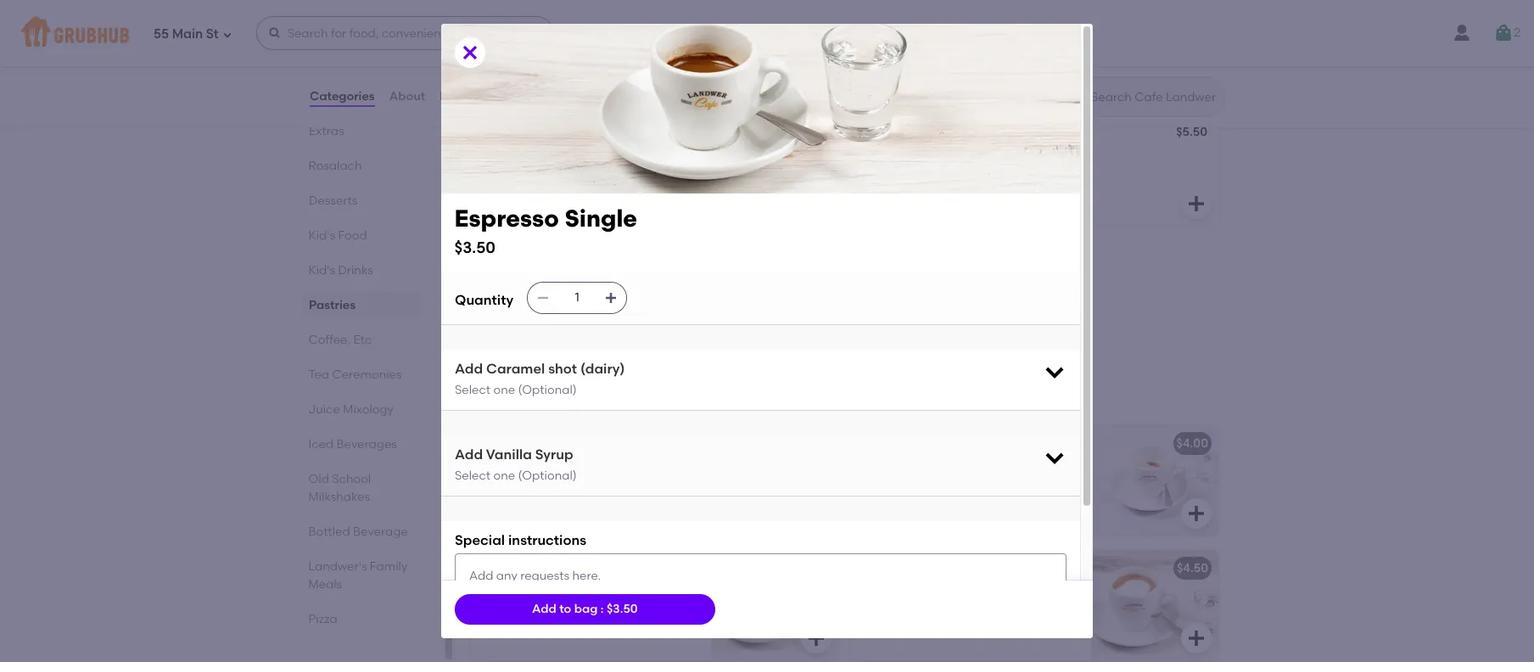 Task type: describe. For each thing, give the bounding box(es) containing it.
juice
[[309, 402, 341, 417]]

juice mixology
[[309, 402, 394, 417]]

1 horizontal spatial pastries
[[469, 76, 541, 97]]

macchiato single button
[[472, 550, 839, 660]]

kid's drinks
[[309, 263, 374, 278]]

&
[[377, 106, 386, 121]]

search icon image
[[1064, 87, 1085, 107]]

coffee, etc tab
[[309, 331, 415, 349]]

special instructions
[[455, 532, 587, 548]]

dishes
[[337, 106, 374, 121]]

iced beverages
[[309, 437, 398, 452]]

1 vertical spatial $3.50
[[797, 436, 828, 451]]

$3.50 inside espresso single $3.50
[[455, 237, 496, 257]]

food
[[339, 228, 368, 243]]

family
[[370, 559, 408, 574]]

$4.50
[[1177, 561, 1209, 576]]

espresso single image
[[711, 425, 839, 536]]

add vanilla syrup select one (optional)
[[455, 446, 577, 483]]

1 vertical spatial coffee, etc
[[469, 385, 568, 407]]

landwer's family meals tab
[[309, 558, 415, 593]]

desserts tab
[[309, 192, 415, 210]]

beverages
[[337, 437, 398, 452]]

pizza tab
[[309, 610, 415, 628]]

iced beverages tab
[[309, 435, 415, 453]]

syrup
[[535, 446, 574, 462]]

main navigation navigation
[[0, 0, 1535, 66]]

2 button
[[1494, 18, 1521, 48]]

coffee, etc inside tab
[[309, 333, 372, 347]]

ceremonies
[[333, 368, 402, 382]]

school
[[333, 472, 372, 486]]

2 vertical spatial $3.50
[[607, 602, 638, 616]]

to
[[560, 602, 572, 616]]

espresso single $3.50
[[455, 204, 638, 257]]

juice mixology tab
[[309, 401, 415, 418]]

double
[[917, 436, 958, 451]]

butter croissant image
[[711, 115, 839, 226]]

drinks
[[339, 263, 374, 278]]

about
[[389, 89, 425, 103]]

st
[[206, 26, 219, 41]]

bag
[[574, 602, 598, 616]]

macchiato
[[482, 561, 545, 576]]

macchiato double image
[[1092, 550, 1219, 660]]

desserts
[[309, 194, 358, 208]]

$4.00
[[1177, 436, 1209, 451]]

kid's drinks tab
[[309, 261, 415, 279]]

espresso for espresso single
[[482, 436, 534, 451]]

chocolate croissant
[[482, 251, 602, 266]]

landwer's
[[309, 559, 368, 574]]

shot
[[549, 361, 577, 377]]

bottled
[[309, 525, 351, 539]]

kid's for kid's food
[[309, 228, 336, 243]]

espresso for espresso double
[[862, 436, 914, 451]]

espresso single
[[482, 436, 572, 451]]

tea ceremonies tab
[[309, 366, 415, 384]]

croissant for almond croissant
[[911, 127, 967, 141]]

side dishes & extras
[[309, 106, 386, 138]]

chocolate croissant image
[[711, 240, 839, 351]]

instructions
[[508, 532, 587, 548]]

reviews
[[440, 89, 487, 103]]

espresso double image
[[1092, 425, 1219, 536]]

nutella choco-chino image
[[711, 0, 839, 40]]

coffee, inside tab
[[309, 333, 351, 347]]

categories button
[[309, 66, 376, 127]]

special
[[455, 532, 505, 548]]

milkshakes
[[309, 490, 371, 504]]

old school milkshakes
[[309, 472, 372, 504]]

$4.50 button
[[852, 550, 1219, 660]]

side
[[309, 106, 334, 121]]

tea
[[309, 368, 330, 382]]

(optional) inside add vanilla syrup select one (optional)
[[518, 469, 577, 483]]

about button
[[388, 66, 426, 127]]

side dishes & extras tab
[[309, 104, 415, 140]]

quantity
[[455, 292, 514, 308]]

single inside espresso single $3.50
[[565, 204, 638, 233]]

extras
[[309, 124, 344, 138]]



Task type: vqa. For each thing, say whether or not it's contained in the screenshot.
Extra Espresso Double Shot
no



Task type: locate. For each thing, give the bounding box(es) containing it.
1 horizontal spatial etc
[[539, 385, 568, 407]]

select inside add vanilla syrup select one (optional)
[[455, 469, 491, 483]]

0 vertical spatial single
[[565, 204, 638, 233]]

kid's left 'food'
[[309, 228, 336, 243]]

beverage
[[354, 525, 409, 539]]

kid's food tab
[[309, 227, 415, 244]]

almond
[[862, 127, 908, 141]]

svg image
[[806, 8, 827, 28], [1494, 23, 1514, 43], [460, 42, 480, 63], [806, 194, 827, 214], [1187, 194, 1207, 214], [1043, 360, 1067, 384], [806, 503, 827, 524], [806, 628, 827, 649], [1187, 628, 1207, 649]]

(optional) inside add caramel shot (dairy) select one (optional)
[[518, 383, 577, 398]]

0 vertical spatial (optional)
[[518, 383, 577, 398]]

add inside add caramel shot (dairy) select one (optional)
[[455, 361, 483, 377]]

0 vertical spatial add
[[455, 361, 483, 377]]

(optional) down shot
[[518, 383, 577, 398]]

1 (optional) from the top
[[518, 383, 577, 398]]

1 horizontal spatial coffee,
[[469, 385, 534, 407]]

add caramel shot (dairy) select one (optional)
[[455, 361, 625, 398]]

:
[[601, 602, 604, 616]]

0 vertical spatial select
[[455, 383, 491, 398]]

bottled beverage
[[309, 525, 409, 539]]

meals
[[309, 577, 343, 592]]

0 vertical spatial kid's
[[309, 228, 336, 243]]

0 horizontal spatial coffee, etc
[[309, 333, 372, 347]]

select
[[455, 383, 491, 398], [455, 469, 491, 483]]

svg image
[[268, 26, 282, 40], [222, 29, 232, 39], [537, 291, 550, 305], [605, 291, 618, 305], [806, 318, 827, 339], [1043, 445, 1067, 469], [1187, 503, 1207, 524]]

0 horizontal spatial pastries
[[309, 298, 356, 312]]

pastries inside tab
[[309, 298, 356, 312]]

macchiato single
[[482, 561, 584, 576]]

2 select from the top
[[455, 469, 491, 483]]

add inside add vanilla syrup select one (optional)
[[455, 446, 483, 462]]

1 kid's from the top
[[309, 228, 336, 243]]

kid's left drinks
[[309, 263, 336, 278]]

2 vertical spatial single
[[548, 561, 584, 576]]

one down 'vanilla'
[[494, 469, 515, 483]]

coffee,
[[309, 333, 351, 347], [469, 385, 534, 407]]

$5.50
[[1177, 125, 1208, 139]]

single inside button
[[548, 561, 584, 576]]

espresso inside espresso single $3.50
[[455, 204, 560, 233]]

select down 'vanilla'
[[455, 469, 491, 483]]

55 main st
[[154, 26, 219, 41]]

espresso up "chocolate"
[[455, 204, 560, 233]]

(optional)
[[518, 383, 577, 398], [518, 469, 577, 483]]

rosalach
[[309, 159, 362, 173]]

iced
[[309, 437, 334, 452]]

kid's food
[[309, 228, 368, 243]]

0 vertical spatial coffee, etc
[[309, 333, 372, 347]]

add left caramel
[[455, 361, 483, 377]]

select down caramel
[[455, 383, 491, 398]]

croissant up the input item quantity number field
[[546, 251, 602, 266]]

add left 'vanilla'
[[455, 446, 483, 462]]

espresso left 'double'
[[862, 436, 914, 451]]

Search Cafe Landwer search field
[[1090, 89, 1220, 105]]

reviews button
[[439, 66, 488, 127]]

espresso for espresso single $3.50
[[455, 204, 560, 233]]

2 horizontal spatial $3.50
[[797, 436, 828, 451]]

add
[[455, 361, 483, 377], [455, 446, 483, 462], [532, 602, 557, 616]]

add for add vanilla syrup
[[455, 446, 483, 462]]

rosalach tab
[[309, 157, 415, 175]]

etc
[[354, 333, 372, 347], [539, 385, 568, 407]]

chocolate croissant button
[[472, 240, 839, 351]]

vanilla
[[486, 446, 532, 462]]

coffee, down caramel
[[469, 385, 534, 407]]

pastries
[[469, 76, 541, 97], [309, 298, 356, 312]]

old school milkshakes tab
[[309, 470, 415, 506]]

categories
[[310, 89, 375, 103]]

chocolate
[[482, 251, 544, 266]]

1 vertical spatial one
[[494, 469, 515, 483]]

main
[[172, 26, 203, 41]]

1 vertical spatial (optional)
[[518, 469, 577, 483]]

select inside add caramel shot (dairy) select one (optional)
[[455, 383, 491, 398]]

one
[[494, 383, 515, 398], [494, 469, 515, 483]]

croissant inside 'button'
[[546, 251, 602, 266]]

bottled beverage tab
[[309, 523, 415, 541]]

1 one from the top
[[494, 383, 515, 398]]

1 horizontal spatial $3.50
[[607, 602, 638, 616]]

2 (optional) from the top
[[518, 469, 577, 483]]

kid's for kid's drinks
[[309, 263, 336, 278]]

1 select from the top
[[455, 383, 491, 398]]

0 vertical spatial etc
[[354, 333, 372, 347]]

kid's inside kid's food 'tab'
[[309, 228, 336, 243]]

one inside add vanilla syrup select one (optional)
[[494, 469, 515, 483]]

single down instructions
[[548, 561, 584, 576]]

0 vertical spatial one
[[494, 383, 515, 398]]

pastries down kid's drinks
[[309, 298, 356, 312]]

0 vertical spatial coffee,
[[309, 333, 351, 347]]

coffee, up the tea
[[309, 333, 351, 347]]

add to bag : $3.50
[[532, 602, 638, 616]]

old
[[309, 472, 330, 486]]

single
[[565, 204, 638, 233], [536, 436, 572, 451], [548, 561, 584, 576]]

1 vertical spatial select
[[455, 469, 491, 483]]

2 kid's from the top
[[309, 263, 336, 278]]

(optional) down syrup
[[518, 469, 577, 483]]

0 vertical spatial pastries
[[469, 76, 541, 97]]

croissant for butter croissant
[[521, 127, 577, 141]]

$3.50
[[455, 237, 496, 257], [797, 436, 828, 451], [607, 602, 638, 616]]

coffee, etc down caramel
[[469, 385, 568, 407]]

svg image inside 2 button
[[1494, 23, 1514, 43]]

0 vertical spatial $3.50
[[455, 237, 496, 257]]

butter croissant
[[482, 127, 577, 141]]

croissant right butter
[[521, 127, 577, 141]]

0 horizontal spatial etc
[[354, 333, 372, 347]]

Input item quantity number field
[[559, 283, 596, 313]]

macchiato single image
[[711, 550, 839, 660]]

1 vertical spatial coffee,
[[469, 385, 534, 407]]

2 vertical spatial add
[[532, 602, 557, 616]]

croissant
[[521, 127, 577, 141], [911, 127, 967, 141], [546, 251, 602, 266]]

1 vertical spatial add
[[455, 446, 483, 462]]

single for espresso single
[[536, 436, 572, 451]]

landwer's family meals
[[309, 559, 408, 592]]

(dairy)
[[581, 361, 625, 377]]

choco chino image
[[1092, 0, 1219, 40]]

add for add caramel shot (dairy)
[[455, 361, 483, 377]]

etc inside coffee, etc tab
[[354, 333, 372, 347]]

add left to
[[532, 602, 557, 616]]

add for add to bag
[[532, 602, 557, 616]]

1 horizontal spatial coffee, etc
[[469, 385, 568, 407]]

mixology
[[344, 402, 394, 417]]

pizza
[[309, 612, 338, 626]]

almond croissant
[[862, 127, 967, 141]]

etc down pastries tab
[[354, 333, 372, 347]]

croissant right almond
[[911, 127, 967, 141]]

caramel
[[486, 361, 545, 377]]

single up chocolate croissant
[[565, 204, 638, 233]]

coffee, etc
[[309, 333, 372, 347], [469, 385, 568, 407]]

espresso double
[[862, 436, 958, 451]]

kid's inside kid's drinks tab
[[309, 263, 336, 278]]

2
[[1514, 25, 1521, 40]]

single for macchiato single
[[548, 561, 584, 576]]

pastries up butter
[[469, 76, 541, 97]]

$5.00
[[797, 127, 828, 141]]

0 horizontal spatial coffee,
[[309, 333, 351, 347]]

2 one from the top
[[494, 469, 515, 483]]

one inside add caramel shot (dairy) select one (optional)
[[494, 383, 515, 398]]

1 vertical spatial kid's
[[309, 263, 336, 278]]

1 vertical spatial etc
[[539, 385, 568, 407]]

croissant for chocolate croissant
[[546, 251, 602, 266]]

55
[[154, 26, 169, 41]]

coffee, etc up tea ceremonies
[[309, 333, 372, 347]]

1 vertical spatial pastries
[[309, 298, 356, 312]]

espresso left syrup
[[482, 436, 534, 451]]

espresso
[[455, 204, 560, 233], [482, 436, 534, 451], [862, 436, 914, 451]]

butter
[[482, 127, 518, 141]]

one down caramel
[[494, 383, 515, 398]]

single right 'vanilla'
[[536, 436, 572, 451]]

tea ceremonies
[[309, 368, 402, 382]]

1 vertical spatial single
[[536, 436, 572, 451]]

pastries tab
[[309, 296, 415, 314]]

kid's
[[309, 228, 336, 243], [309, 263, 336, 278]]

0 horizontal spatial $3.50
[[455, 237, 496, 257]]

etc down shot
[[539, 385, 568, 407]]



